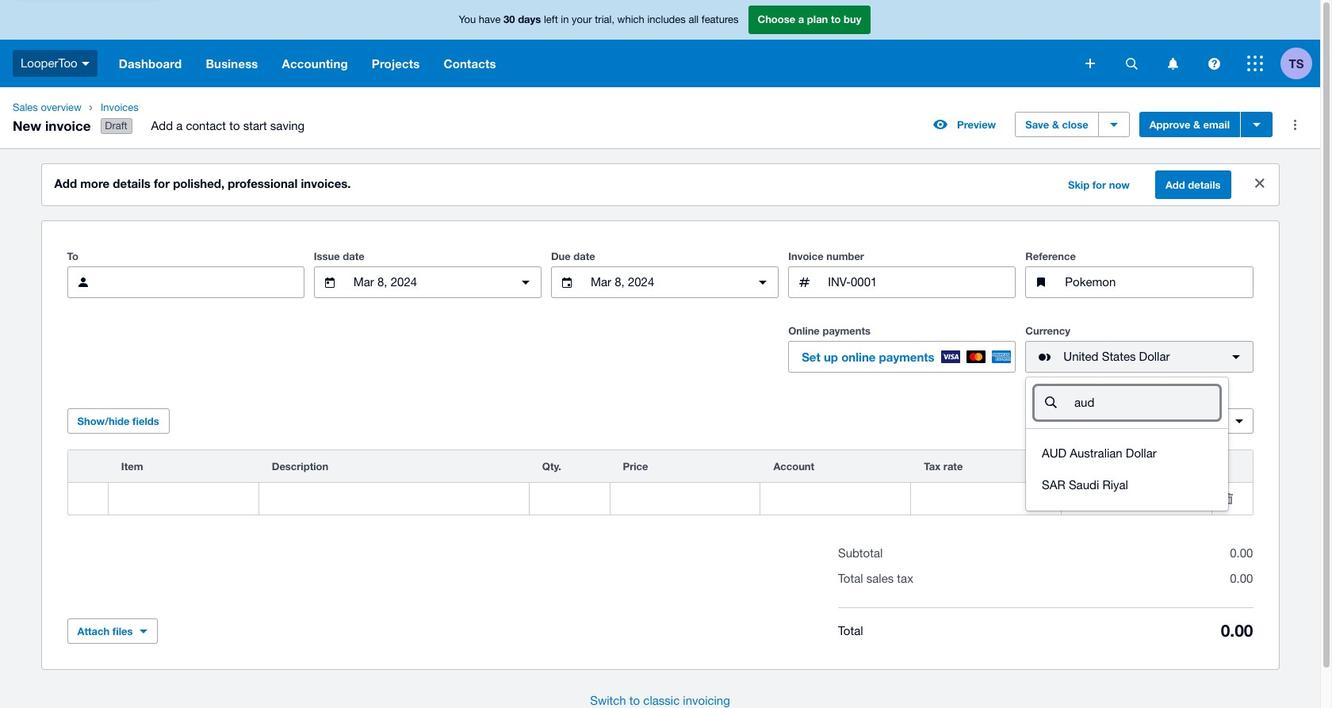 Task type: describe. For each thing, give the bounding box(es) containing it.
to for plan
[[831, 13, 841, 26]]

Issue date text field
[[352, 267, 503, 297]]

switch to classic invoicing button
[[577, 685, 743, 708]]

& for email
[[1193, 118, 1200, 131]]

invoice number
[[788, 250, 864, 263]]

choose
[[758, 13, 795, 26]]

now
[[1109, 178, 1130, 191]]

group inside search all currencies field
[[1026, 378, 1228, 511]]

set up online payments button
[[788, 341, 1016, 373]]

due date
[[551, 250, 595, 263]]

riyal
[[1102, 478, 1128, 492]]

Reference text field
[[1064, 267, 1252, 297]]

sales overview link
[[6, 100, 88, 116]]

choose a plan to buy
[[758, 13, 861, 26]]

date for due date
[[574, 250, 595, 263]]

invoice
[[45, 117, 91, 134]]

to for contact
[[229, 119, 240, 133]]

projects
[[372, 56, 420, 71]]

currency
[[1025, 324, 1070, 337]]

save
[[1025, 118, 1049, 131]]

in
[[561, 14, 569, 26]]

classic
[[643, 694, 680, 707]]

tax exclusive
[[1160, 415, 1221, 427]]

attach files button
[[67, 619, 157, 644]]

add a contact to start saving
[[151, 119, 305, 133]]

up
[[824, 350, 838, 364]]

skip for now
[[1068, 178, 1130, 191]]

features
[[702, 14, 739, 26]]

due
[[551, 250, 571, 263]]

polished,
[[173, 176, 224, 190]]

invoice line item list element
[[67, 450, 1253, 515]]

are
[[1197, 392, 1213, 404]]

for inside skip for now button
[[1092, 178, 1106, 191]]

online
[[841, 350, 876, 364]]

to inside button
[[629, 694, 640, 707]]

invoice
[[788, 250, 824, 263]]

amounts
[[1150, 392, 1194, 404]]

close
[[1062, 118, 1088, 131]]

switch
[[590, 694, 626, 707]]

invoices
[[101, 101, 139, 113]]

a for plan
[[798, 13, 804, 26]]

total for total sales tax
[[838, 572, 863, 585]]

sales
[[866, 572, 894, 585]]

add for add a contact to start saving
[[151, 119, 173, 133]]

0 horizontal spatial payments
[[823, 324, 871, 337]]

includes
[[647, 14, 686, 26]]

saudi
[[1069, 478, 1099, 492]]

more date options image for issue date
[[510, 267, 541, 298]]

overview
[[41, 101, 82, 113]]

0.00 for total sales tax
[[1230, 572, 1253, 585]]

contacts
[[444, 56, 496, 71]]

tax for tax rate
[[924, 460, 941, 473]]

aud australian dollar
[[1042, 446, 1157, 460]]

a for contact
[[176, 119, 183, 133]]

to
[[67, 250, 78, 263]]

all
[[689, 14, 699, 26]]

contact element
[[67, 267, 304, 298]]

details inside add details button
[[1188, 178, 1221, 191]]

left
[[544, 14, 558, 26]]

& for close
[[1052, 118, 1059, 131]]

svg image inside loopertoo popup button
[[81, 62, 89, 66]]

total sales tax
[[838, 572, 913, 585]]

issue
[[314, 250, 340, 263]]

close button
[[1244, 167, 1275, 199]]

dollar for aud australian dollar
[[1126, 446, 1157, 460]]

exclusive
[[1179, 415, 1221, 427]]

account
[[773, 460, 814, 473]]

more line item options element
[[1212, 450, 1252, 482]]

online payments
[[788, 324, 871, 337]]

description
[[272, 460, 328, 473]]

show/hide
[[77, 415, 130, 427]]

none text field inside 'invoice line item list' element
[[259, 484, 529, 514]]

ts button
[[1281, 40, 1320, 87]]

approve
[[1149, 118, 1190, 131]]

you
[[459, 14, 476, 26]]

online
[[788, 324, 820, 337]]

tax for tax exclusive
[[1160, 415, 1176, 427]]

0.00 for subtotal
[[1230, 546, 1253, 560]]

add more details for polished, professional invoices.
[[54, 176, 351, 190]]

add details
[[1166, 178, 1221, 191]]

plan
[[807, 13, 828, 26]]

show/hide fields
[[77, 415, 159, 427]]

states
[[1102, 350, 1136, 363]]

which
[[617, 14, 644, 26]]

draft
[[105, 120, 127, 132]]

more date options image for due date
[[747, 267, 779, 298]]

fields
[[132, 415, 159, 427]]

set up online payments
[[802, 350, 935, 364]]

loopertoo button
[[0, 40, 107, 87]]

skip
[[1068, 178, 1090, 191]]

2 vertical spatial 0.00
[[1221, 621, 1253, 641]]

add for add more details for polished, professional invoices.
[[54, 176, 77, 190]]

sar
[[1042, 478, 1065, 492]]

add details button
[[1155, 171, 1231, 199]]

aud
[[1042, 446, 1067, 460]]

rate
[[943, 460, 963, 473]]

ts
[[1289, 56, 1304, 70]]

days
[[518, 13, 541, 26]]



Task type: vqa. For each thing, say whether or not it's contained in the screenshot.
EMAIL
yes



Task type: locate. For each thing, give the bounding box(es) containing it.
add left the contact
[[151, 119, 173, 133]]

approve & email
[[1149, 118, 1230, 131]]

tax exclusive button
[[1150, 408, 1253, 434]]

details left close 'button'
[[1188, 178, 1221, 191]]

Invoice number text field
[[826, 267, 1015, 297]]

for left now
[[1092, 178, 1106, 191]]

tax inside 'invoice line item list' element
[[924, 460, 941, 473]]

projects button
[[360, 40, 432, 87]]

0 horizontal spatial date
[[343, 250, 365, 263]]

amount
[[1074, 460, 1113, 473]]

30
[[504, 13, 515, 26]]

2 horizontal spatial add
[[1166, 178, 1185, 191]]

0 vertical spatial a
[[798, 13, 804, 26]]

0 horizontal spatial add
[[54, 176, 77, 190]]

& left email
[[1193, 118, 1200, 131]]

saving
[[270, 119, 305, 133]]

payments up online
[[823, 324, 871, 337]]

1 vertical spatial to
[[229, 119, 240, 133]]

svg image
[[1247, 56, 1263, 71], [1208, 57, 1220, 69]]

sales
[[13, 101, 38, 113]]

dollar inside united states dollar popup button
[[1139, 350, 1170, 363]]

1 total from the top
[[838, 572, 863, 585]]

dollar inside group
[[1126, 446, 1157, 460]]

dashboard link
[[107, 40, 194, 87]]

item
[[121, 460, 143, 473]]

1 vertical spatial tax
[[924, 460, 941, 473]]

tax inside tax exclusive 'popup button'
[[1160, 415, 1176, 427]]

your
[[572, 14, 592, 26]]

dollar for united states dollar
[[1139, 350, 1170, 363]]

tax
[[897, 572, 913, 585]]

group
[[1026, 378, 1228, 511]]

remove image
[[1212, 483, 1244, 515]]

& inside button
[[1193, 118, 1200, 131]]

1 horizontal spatial a
[[798, 13, 804, 26]]

list box containing aud
[[1026, 428, 1228, 511]]

accounting
[[282, 56, 348, 71]]

sales overview
[[13, 101, 82, 113]]

new invoice
[[13, 117, 91, 134]]

svg image
[[1126, 57, 1137, 69], [1168, 57, 1178, 69], [1085, 59, 1095, 68], [81, 62, 89, 66]]

tax rate
[[924, 460, 963, 473]]

save & close
[[1025, 118, 1088, 131]]

2 more date options image from the left
[[747, 267, 779, 298]]

1 horizontal spatial date
[[574, 250, 595, 263]]

add
[[151, 119, 173, 133], [54, 176, 77, 190], [1166, 178, 1185, 191]]

more date options image
[[510, 267, 541, 298], [747, 267, 779, 298]]

issue date
[[314, 250, 365, 263]]

to left buy
[[831, 13, 841, 26]]

date right the "due"
[[574, 250, 595, 263]]

tax left rate
[[924, 460, 941, 473]]

0 vertical spatial dollar
[[1139, 350, 1170, 363]]

svg image up email
[[1208, 57, 1220, 69]]

1 horizontal spatial add
[[151, 119, 173, 133]]

close image
[[1255, 178, 1264, 188]]

& inside button
[[1052, 118, 1059, 131]]

buy
[[844, 13, 861, 26]]

to right switch
[[629, 694, 640, 707]]

preview
[[957, 118, 996, 131]]

&
[[1052, 118, 1059, 131], [1193, 118, 1200, 131]]

1 horizontal spatial to
[[629, 694, 640, 707]]

payments inside popup button
[[879, 350, 935, 364]]

price
[[623, 460, 648, 473]]

2 date from the left
[[574, 250, 595, 263]]

1 horizontal spatial more date options image
[[747, 267, 779, 298]]

1 vertical spatial 0.00
[[1230, 572, 1253, 585]]

2 horizontal spatial to
[[831, 13, 841, 26]]

1 vertical spatial dollar
[[1126, 446, 1157, 460]]

0 horizontal spatial a
[[176, 119, 183, 133]]

group containing aud
[[1026, 378, 1228, 511]]

1 horizontal spatial &
[[1193, 118, 1200, 131]]

1 date from the left
[[343, 250, 365, 263]]

0 horizontal spatial details
[[113, 176, 151, 190]]

invoicing
[[683, 694, 730, 707]]

dollar
[[1139, 350, 1170, 363], [1126, 446, 1157, 460]]

united states dollar
[[1064, 350, 1170, 363]]

united
[[1064, 350, 1099, 363]]

0 horizontal spatial tax
[[924, 460, 941, 473]]

number
[[826, 250, 864, 263]]

0 horizontal spatial svg image
[[1208, 57, 1220, 69]]

details
[[113, 176, 151, 190], [1188, 178, 1221, 191]]

1 & from the left
[[1052, 118, 1059, 131]]

to
[[831, 13, 841, 26], [229, 119, 240, 133], [629, 694, 640, 707]]

1 more date options image from the left
[[510, 267, 541, 298]]

add inside button
[[1166, 178, 1185, 191]]

date for issue date
[[343, 250, 365, 263]]

business
[[206, 56, 258, 71]]

To text field
[[105, 267, 303, 297]]

0 horizontal spatial &
[[1052, 118, 1059, 131]]

list box
[[1026, 428, 1228, 511]]

none field containing aud
[[1025, 377, 1229, 512]]

0 vertical spatial payments
[[823, 324, 871, 337]]

start
[[243, 119, 267, 133]]

1 horizontal spatial for
[[1092, 178, 1106, 191]]

tax down amounts
[[1160, 415, 1176, 427]]

to left start
[[229, 119, 240, 133]]

total down subtotal
[[838, 572, 863, 585]]

you have 30 days left in your trial, which includes all features
[[459, 13, 739, 26]]

banner
[[0, 0, 1320, 87]]

attach
[[77, 625, 110, 638]]

0 vertical spatial to
[[831, 13, 841, 26]]

invoices link
[[94, 100, 317, 116]]

0 vertical spatial total
[[838, 572, 863, 585]]

Due date text field
[[589, 267, 741, 297]]

for
[[154, 176, 170, 190], [1092, 178, 1106, 191]]

banner containing ts
[[0, 0, 1320, 87]]

none field search all currencies
[[1025, 377, 1229, 512]]

1 horizontal spatial tax
[[1160, 415, 1176, 427]]

switch to classic invoicing
[[590, 694, 730, 707]]

contacts button
[[432, 40, 508, 87]]

accounting button
[[270, 40, 360, 87]]

list box inside field
[[1026, 428, 1228, 511]]

more invoice options image
[[1279, 109, 1311, 140]]

trial,
[[595, 14, 615, 26]]

dollar right states
[[1139, 350, 1170, 363]]

0 horizontal spatial to
[[229, 119, 240, 133]]

for left polished,
[[154, 176, 170, 190]]

1 vertical spatial total
[[838, 624, 863, 637]]

dashboard
[[119, 56, 182, 71]]

1 horizontal spatial payments
[[879, 350, 935, 364]]

date
[[343, 250, 365, 263], [574, 250, 595, 263]]

approve & email button
[[1139, 112, 1240, 137]]

total for total
[[838, 624, 863, 637]]

professional
[[228, 176, 298, 190]]

0 vertical spatial 0.00
[[1230, 546, 1253, 560]]

details right more
[[113, 176, 151, 190]]

1 vertical spatial payments
[[879, 350, 935, 364]]

invoice number element
[[788, 267, 1016, 298]]

& right "save"
[[1052, 118, 1059, 131]]

1 horizontal spatial svg image
[[1247, 56, 1263, 71]]

add for add details
[[1166, 178, 1185, 191]]

a left the contact
[[176, 119, 183, 133]]

0 horizontal spatial for
[[154, 176, 170, 190]]

attach files
[[77, 625, 133, 638]]

date right issue
[[343, 250, 365, 263]]

Search all currencies text field
[[1073, 388, 1219, 418]]

invoices.
[[301, 176, 351, 190]]

preview button
[[924, 112, 1006, 137]]

2 vertical spatial to
[[629, 694, 640, 707]]

set
[[802, 350, 820, 364]]

have
[[479, 14, 501, 26]]

None text field
[[259, 484, 529, 514]]

total
[[838, 572, 863, 585], [838, 624, 863, 637]]

0 horizontal spatial more date options image
[[510, 267, 541, 298]]

business button
[[194, 40, 270, 87]]

0 vertical spatial tax
[[1160, 415, 1176, 427]]

svg image left ts
[[1247, 56, 1263, 71]]

contact
[[186, 119, 226, 133]]

save & close button
[[1015, 112, 1099, 137]]

payments right online
[[879, 350, 935, 364]]

2 & from the left
[[1193, 118, 1200, 131]]

files
[[112, 625, 133, 638]]

add right now
[[1166, 178, 1185, 191]]

add left more
[[54, 176, 77, 190]]

total down the total sales tax
[[838, 624, 863, 637]]

a left plan on the top right of the page
[[798, 13, 804, 26]]

reference
[[1025, 250, 1076, 263]]

united states dollar button
[[1025, 341, 1253, 373]]

loopertoo
[[21, 56, 77, 70]]

1 horizontal spatial details
[[1188, 178, 1221, 191]]

None field
[[1025, 377, 1229, 512], [109, 484, 258, 514], [529, 484, 609, 514], [610, 484, 760, 514], [1062, 484, 1212, 514], [109, 484, 258, 514], [529, 484, 609, 514], [610, 484, 760, 514], [1062, 484, 1212, 514]]

subtotal
[[838, 546, 883, 560]]

dollar up the riyal
[[1126, 446, 1157, 460]]

tax
[[1160, 415, 1176, 427], [924, 460, 941, 473]]

1 vertical spatial a
[[176, 119, 183, 133]]

payments
[[823, 324, 871, 337], [879, 350, 935, 364]]

amounts are
[[1150, 392, 1213, 404]]

show/hide fields button
[[67, 408, 169, 434]]

2 total from the top
[[838, 624, 863, 637]]



